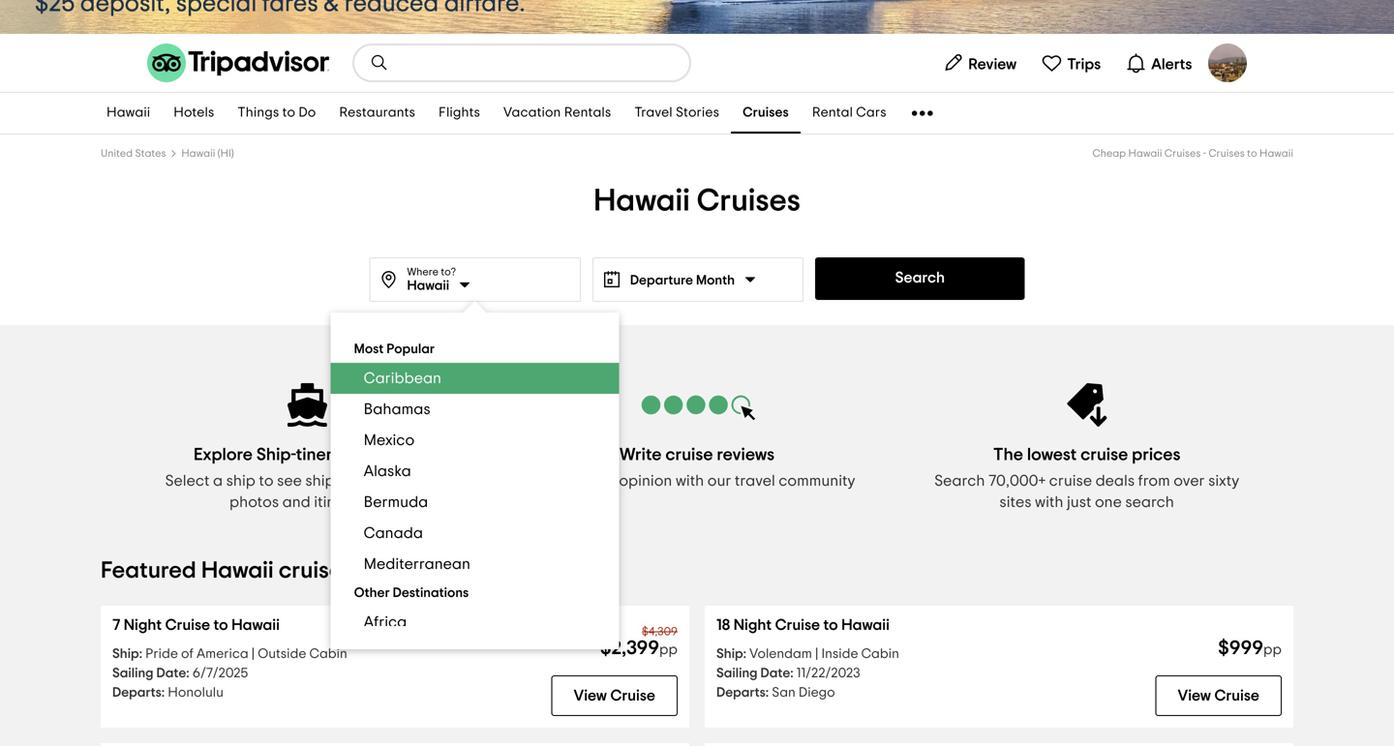 Task type: vqa. For each thing, say whether or not it's contained in the screenshot.
Tue Mar 19 2024 "cell"
no



Task type: describe. For each thing, give the bounding box(es) containing it.
$999
[[1218, 639, 1264, 658]]

from
[[1138, 473, 1170, 489]]

hawaii up 'outside'
[[231, 618, 280, 633]]

departs: inside ship : volendam | inside cabin sailing date: 11/22/2023 departs: san diego
[[717, 687, 769, 700]]

0 vertical spatial search
[[895, 270, 945, 286]]

to up america
[[214, 618, 228, 633]]

night for $4,309
[[124, 618, 162, 633]]

hawaii up united states link
[[107, 106, 150, 120]]

view cruise for $2,399
[[574, 688, 656, 704]]

and
[[282, 495, 311, 510]]

cabin inside ship : volendam | inside cabin sailing date: 11/22/2023 departs: san diego
[[861, 648, 899, 661]]

do
[[299, 106, 316, 120]]

honolulu
[[168, 687, 224, 700]]

of
[[181, 648, 194, 661]]

hawaii down where to?
[[407, 279, 449, 293]]

vacation
[[504, 106, 561, 120]]

san
[[772, 687, 796, 700]]

(hi)
[[218, 148, 234, 159]]

month
[[696, 274, 735, 288]]

share
[[539, 473, 581, 489]]

$999 pp
[[1218, 639, 1282, 658]]

diego
[[799, 687, 835, 700]]

18 night cruise to hawaii
[[717, 618, 890, 633]]

$4,309 $2,399 pp
[[600, 626, 678, 658]]

hawaii (hi)
[[181, 148, 234, 159]]

just
[[1067, 495, 1092, 510]]

canada
[[364, 526, 423, 541]]

prices
[[1132, 446, 1181, 464]]

view for pp
[[1178, 688, 1211, 704]]

vacation rentals link
[[492, 93, 623, 134]]

a
[[213, 473, 223, 489]]

0 horizontal spatial deals
[[347, 560, 405, 583]]

states
[[135, 148, 166, 159]]

hawaii up departure
[[594, 186, 690, 217]]

2 ship from the left
[[305, 473, 335, 489]]

cruise inside write cruise reviews share your opinion with our travel community
[[666, 446, 713, 464]]

our
[[708, 473, 731, 489]]

cruise up volendam in the bottom right of the page
[[775, 618, 820, 633]]

select
[[165, 473, 210, 489]]

6/7/2025
[[192, 667, 248, 681]]

stories
[[676, 106, 720, 120]]

alaska
[[364, 464, 411, 479]]

pages
[[371, 446, 421, 464]]

| inside ship : volendam | inside cabin sailing date: 11/22/2023 departs: san diego
[[815, 648, 819, 661]]

hawaii right -
[[1260, 148, 1294, 159]]

7
[[112, 618, 120, 633]]

search
[[1125, 495, 1174, 510]]

pp inside $999 pp
[[1264, 643, 1282, 657]]

departure month
[[630, 274, 735, 288]]

bahamas
[[364, 402, 431, 417]]

write cruise reviews share your opinion with our travel community
[[539, 446, 855, 489]]

where to?
[[407, 267, 456, 277]]

popular
[[387, 343, 435, 356]]

trips
[[1067, 57, 1101, 72]]

over
[[1174, 473, 1205, 489]]

travel stories
[[635, 106, 720, 120]]

rental cars
[[812, 106, 887, 120]]

cheap
[[1093, 148, 1126, 159]]

sites
[[1000, 495, 1032, 510]]

things to do
[[238, 106, 316, 120]]

with inside write cruise reviews share your opinion with our travel community
[[676, 473, 704, 489]]

-
[[1203, 148, 1206, 159]]

reviews
[[717, 446, 775, 464]]

most popular
[[354, 343, 435, 356]]

date: inside ship : pride of america | outside cabin sailing date: 6/7/2025 departs: honolulu
[[156, 667, 189, 681]]

hawaii up 7 night cruise to hawaii
[[201, 560, 274, 583]]

alerts
[[1152, 57, 1192, 72]]

sailing inside ship : pride of america | outside cabin sailing date: 6/7/2025 departs: honolulu
[[112, 667, 154, 681]]

to right -
[[1247, 148, 1257, 159]]

7 night cruise to hawaii
[[112, 618, 280, 633]]

travel
[[735, 473, 775, 489]]

cabin inside ship : pride of america | outside cabin sailing date: 6/7/2025 departs: honolulu
[[309, 648, 347, 661]]

date: inside ship : volendam | inside cabin sailing date: 11/22/2023 departs: san diego
[[761, 667, 794, 681]]

ship‑tinerary™
[[256, 446, 368, 464]]

night for $999
[[734, 618, 772, 633]]

view for $2,399
[[574, 688, 607, 704]]

search inside the lowest cruise prices search 70,000+ cruise deals from over sixty sites with just one search
[[934, 473, 985, 489]]

hawaii right "cheap"
[[1129, 148, 1162, 159]]

review
[[969, 57, 1017, 72]]

: for $999
[[743, 648, 747, 661]]

cruises up month
[[697, 186, 801, 217]]

photos
[[229, 495, 279, 510]]

reviews,
[[393, 473, 449, 489]]

cruises left -
[[1165, 148, 1201, 159]]

with inside the lowest cruise prices search 70,000+ cruise deals from over sixty sites with just one search
[[1035, 495, 1064, 510]]

africa
[[364, 615, 407, 630]]

mediterranean
[[364, 557, 470, 572]]

departure
[[630, 274, 693, 288]]

rentals
[[564, 106, 611, 120]]

volendam
[[750, 648, 812, 661]]

explore
[[194, 446, 253, 464]]

hawaii link
[[95, 93, 162, 134]]



Task type: locate. For each thing, give the bounding box(es) containing it.
departs: inside ship : pride of america | outside cabin sailing date: 6/7/2025 departs: honolulu
[[112, 687, 165, 700]]

cruise up just
[[1049, 473, 1092, 489]]

to up inside
[[824, 618, 838, 633]]

0 horizontal spatial view
[[574, 688, 607, 704]]

cabin
[[309, 648, 347, 661], [861, 648, 899, 661]]

rental cars link
[[801, 93, 898, 134]]

things to do link
[[226, 93, 328, 134]]

1 view from the left
[[574, 688, 607, 704]]

cruise down $2,399
[[610, 688, 656, 704]]

0 horizontal spatial cabin
[[309, 648, 347, 661]]

night right 18
[[734, 618, 772, 633]]

flights
[[439, 106, 480, 120]]

view cruise down $2,399
[[574, 688, 656, 704]]

departs: down pride
[[112, 687, 165, 700]]

: inside ship : pride of america | outside cabin sailing date: 6/7/2025 departs: honolulu
[[139, 648, 142, 661]]

write
[[620, 446, 662, 464]]

flights link
[[427, 93, 492, 134]]

america
[[197, 648, 249, 661]]

deals up one
[[1096, 473, 1135, 489]]

70,000+
[[989, 473, 1046, 489]]

community
[[779, 473, 855, 489]]

1 horizontal spatial view cruise
[[1178, 688, 1260, 704]]

featured hawaii cruise deals
[[101, 560, 405, 583]]

ship down 7
[[112, 648, 139, 661]]

restaurants link
[[328, 93, 427, 134]]

cruise up our on the bottom right
[[666, 446, 713, 464]]

2 pp from the left
[[1264, 643, 1282, 657]]

view cruise down $999 at the right bottom of page
[[1178, 688, 1260, 704]]

travel stories link
[[623, 93, 731, 134]]

1 horizontal spatial deals
[[1096, 473, 1135, 489]]

advertisement region
[[0, 0, 1394, 34]]

hawaii (hi) link
[[181, 148, 234, 159]]

0 horizontal spatial departs:
[[112, 687, 165, 700]]

destinations
[[393, 587, 469, 600]]

1 horizontal spatial cabin
[[861, 648, 899, 661]]

cabin right 'outside'
[[309, 648, 347, 661]]

18
[[717, 618, 730, 633]]

2 : from the left
[[743, 648, 747, 661]]

cheap hawaii cruises - cruises to hawaii
[[1093, 148, 1294, 159]]

cars
[[856, 106, 887, 120]]

1 date: from the left
[[156, 667, 189, 681]]

to inside explore ship‑tinerary™ pages select a ship to see ship details, reviews, photos and itineraries
[[259, 473, 274, 489]]

hawaii up inside
[[841, 618, 890, 633]]

to left see
[[259, 473, 274, 489]]

0 horizontal spatial view cruise
[[574, 688, 656, 704]]

bermuda
[[364, 495, 428, 510]]

1 horizontal spatial ship
[[305, 473, 335, 489]]

1 horizontal spatial with
[[1035, 495, 1064, 510]]

ship : volendam | inside cabin sailing date: 11/22/2023 departs: san diego
[[717, 648, 899, 700]]

1 : from the left
[[139, 648, 142, 661]]

restaurants
[[339, 106, 415, 120]]

0 horizontal spatial date:
[[156, 667, 189, 681]]

1 vertical spatial deals
[[347, 560, 405, 583]]

2 departs: from the left
[[717, 687, 769, 700]]

cruise
[[165, 618, 210, 633], [775, 618, 820, 633], [610, 688, 656, 704], [1215, 688, 1260, 704]]

pp inside $4,309 $2,399 pp
[[659, 643, 678, 657]]

None search field
[[354, 46, 689, 80]]

deals
[[1096, 473, 1135, 489], [347, 560, 405, 583]]

cruises right -
[[1209, 148, 1245, 159]]

cruises link
[[731, 93, 801, 134]]

1 horizontal spatial sailing
[[717, 667, 758, 681]]

0 horizontal spatial :
[[139, 648, 142, 661]]

: left volendam in the bottom right of the page
[[743, 648, 747, 661]]

tripadvisor image
[[147, 44, 329, 82]]

ship
[[112, 648, 139, 661], [717, 648, 743, 661]]

with left just
[[1035, 495, 1064, 510]]

departs: left san
[[717, 687, 769, 700]]

the lowest cruise prices search 70,000+ cruise deals from over sixty sites with just one search
[[934, 446, 1240, 510]]

your
[[584, 473, 616, 489]]

hotels link
[[162, 93, 226, 134]]

1 ship from the left
[[226, 473, 256, 489]]

1 sailing from the left
[[112, 667, 154, 681]]

| left 'outside'
[[252, 648, 255, 661]]

other
[[354, 587, 390, 600]]

view
[[574, 688, 607, 704], [1178, 688, 1211, 704]]

trips link
[[1033, 44, 1109, 82]]

departs:
[[112, 687, 165, 700], [717, 687, 769, 700]]

cruise up of
[[165, 618, 210, 633]]

see
[[277, 473, 302, 489]]

pride
[[145, 648, 178, 661]]

1 | from the left
[[252, 648, 255, 661]]

: for $4,309
[[139, 648, 142, 661]]

1 night from the left
[[124, 618, 162, 633]]

ship inside ship : volendam | inside cabin sailing date: 11/22/2023 departs: san diego
[[717, 648, 743, 661]]

alerts link
[[1117, 44, 1201, 82]]

0 horizontal spatial ship
[[226, 473, 256, 489]]

the
[[993, 446, 1023, 464]]

: left pride
[[139, 648, 142, 661]]

1 vertical spatial with
[[1035, 495, 1064, 510]]

search image
[[370, 53, 389, 73]]

1 view cruise from the left
[[574, 688, 656, 704]]

: inside ship : volendam | inside cabin sailing date: 11/22/2023 departs: san diego
[[743, 648, 747, 661]]

profile picture image
[[1208, 44, 1247, 82]]

deals inside the lowest cruise prices search 70,000+ cruise deals from over sixty sites with just one search
[[1096, 473, 1135, 489]]

opinion
[[619, 473, 672, 489]]

$2,399
[[600, 639, 659, 658]]

sailing down volendam in the bottom right of the page
[[717, 667, 758, 681]]

2 ship from the left
[[717, 648, 743, 661]]

sailing down pride
[[112, 667, 154, 681]]

1 horizontal spatial ship
[[717, 648, 743, 661]]

outside
[[258, 648, 306, 661]]

night right 7
[[124, 618, 162, 633]]

deals up other
[[347, 560, 405, 583]]

other destinations
[[354, 587, 469, 600]]

ship right 'a'
[[226, 473, 256, 489]]

0 horizontal spatial sailing
[[112, 667, 154, 681]]

most
[[354, 343, 384, 356]]

itineraries
[[314, 495, 385, 510]]

11/22/2023
[[797, 667, 860, 681]]

inside
[[822, 648, 858, 661]]

2 view cruise from the left
[[1178, 688, 1260, 704]]

united
[[101, 148, 133, 159]]

ship for $4,309
[[112, 648, 139, 661]]

things
[[238, 106, 279, 120]]

featured
[[101, 560, 196, 583]]

2 sailing from the left
[[717, 667, 758, 681]]

to left the do
[[282, 106, 295, 120]]

cabin right inside
[[861, 648, 899, 661]]

2 | from the left
[[815, 648, 819, 661]]

cruise
[[666, 446, 713, 464], [1081, 446, 1128, 464], [1049, 473, 1092, 489], [279, 560, 342, 583]]

to?
[[441, 267, 456, 277]]

1 horizontal spatial |
[[815, 648, 819, 661]]

cruises left rental
[[743, 106, 789, 120]]

vacation rentals
[[504, 106, 611, 120]]

1 pp from the left
[[659, 643, 678, 657]]

view cruise for pp
[[1178, 688, 1260, 704]]

1 horizontal spatial :
[[743, 648, 747, 661]]

| up 11/22/2023
[[815, 648, 819, 661]]

ship for $999
[[717, 648, 743, 661]]

2 date: from the left
[[761, 667, 794, 681]]

1 horizontal spatial pp
[[1264, 643, 1282, 657]]

cruises
[[743, 106, 789, 120], [1165, 148, 1201, 159], [1209, 148, 1245, 159], [697, 186, 801, 217]]

1 departs: from the left
[[112, 687, 165, 700]]

caribbean
[[364, 371, 441, 386]]

:
[[139, 648, 142, 661], [743, 648, 747, 661]]

0 horizontal spatial with
[[676, 473, 704, 489]]

ship down 18
[[717, 648, 743, 661]]

with left our on the bottom right
[[676, 473, 704, 489]]

0 vertical spatial deals
[[1096, 473, 1135, 489]]

review link
[[934, 44, 1025, 82]]

1 horizontal spatial night
[[734, 618, 772, 633]]

cruise down $999 at the right bottom of page
[[1215, 688, 1260, 704]]

1 horizontal spatial date:
[[761, 667, 794, 681]]

lowest
[[1027, 446, 1077, 464]]

sixty
[[1208, 473, 1240, 489]]

date: down pride
[[156, 667, 189, 681]]

0 vertical spatial with
[[676, 473, 704, 489]]

ship inside ship : pride of america | outside cabin sailing date: 6/7/2025 departs: honolulu
[[112, 648, 139, 661]]

0 horizontal spatial pp
[[659, 643, 678, 657]]

|
[[252, 648, 255, 661], [815, 648, 819, 661]]

1 horizontal spatial departs:
[[717, 687, 769, 700]]

united states
[[101, 148, 166, 159]]

0 horizontal spatial |
[[252, 648, 255, 661]]

united states link
[[101, 148, 166, 159]]

hawaii left (hi)
[[181, 148, 215, 159]]

hawaii cruises
[[594, 186, 801, 217]]

2 night from the left
[[734, 618, 772, 633]]

cruise down and
[[279, 560, 342, 583]]

cruise up one
[[1081, 446, 1128, 464]]

ship : pride of america | outside cabin sailing date: 6/7/2025 departs: honolulu
[[112, 648, 347, 700]]

| inside ship : pride of america | outside cabin sailing date: 6/7/2025 departs: honolulu
[[252, 648, 255, 661]]

1 cabin from the left
[[309, 648, 347, 661]]

date: down volendam in the bottom right of the page
[[761, 667, 794, 681]]

details,
[[338, 473, 390, 489]]

1 horizontal spatial view
[[1178, 688, 1211, 704]]

0 horizontal spatial ship
[[112, 648, 139, 661]]

2 view from the left
[[1178, 688, 1211, 704]]

rental
[[812, 106, 853, 120]]

0 horizontal spatial night
[[124, 618, 162, 633]]

2 cabin from the left
[[861, 648, 899, 661]]

to
[[282, 106, 295, 120], [1247, 148, 1257, 159], [259, 473, 274, 489], [214, 618, 228, 633], [824, 618, 838, 633]]

1 ship from the left
[[112, 648, 139, 661]]

1 vertical spatial search
[[934, 473, 985, 489]]

travel
[[635, 106, 673, 120]]

ship down ship‑tinerary™
[[305, 473, 335, 489]]

pp
[[659, 643, 678, 657], [1264, 643, 1282, 657]]

sailing inside ship : volendam | inside cabin sailing date: 11/22/2023 departs: san diego
[[717, 667, 758, 681]]

view cruise
[[574, 688, 656, 704], [1178, 688, 1260, 704]]



